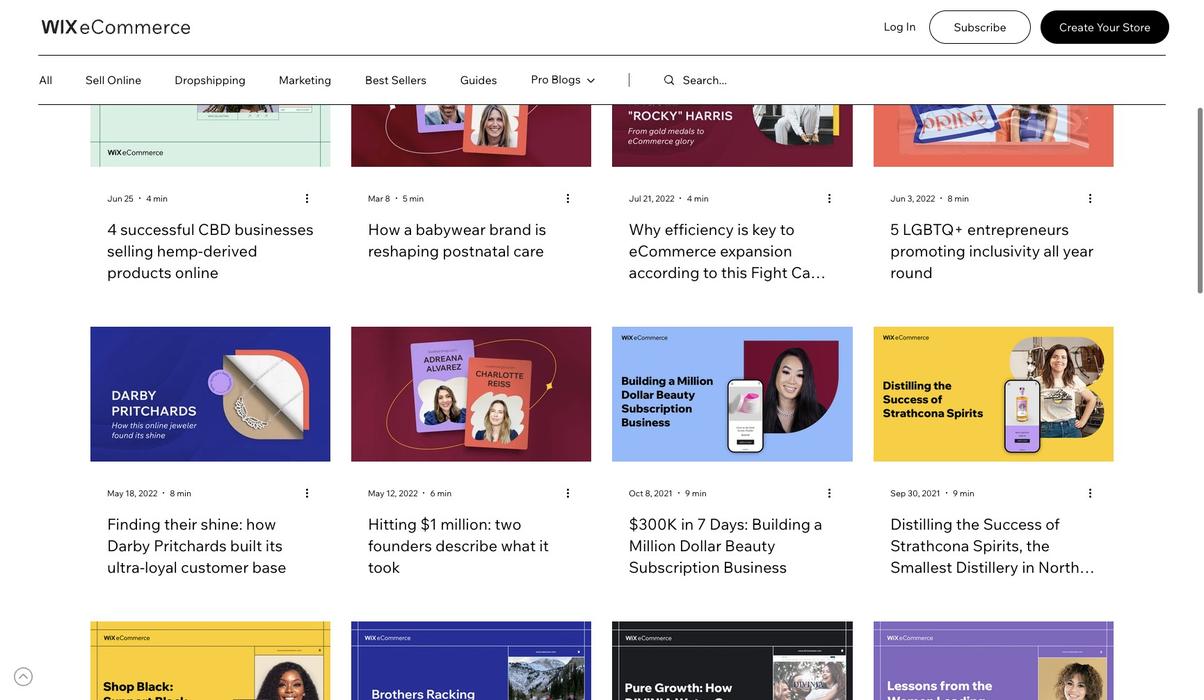 Task type: vqa. For each thing, say whether or not it's contained in the screenshot.
Jun corresponding to 4
yes



Task type: describe. For each thing, give the bounding box(es) containing it.
9 min for in
[[685, 488, 707, 499]]

it
[[539, 536, 549, 556]]

its
[[266, 536, 283, 556]]

according
[[629, 263, 700, 282]]

min for lgbtq+
[[955, 193, 969, 204]]

6
[[430, 488, 435, 499]]

sep 30, 2021
[[891, 488, 941, 499]]

in inside $300k in 7 days: building a million dollar beauty subscription business
[[681, 515, 694, 534]]

distilling the success of strathcona spirits, the smallest distillery in north america link
[[891, 514, 1097, 599]]

log
[[884, 20, 904, 33]]

4 min for efficiency
[[687, 193, 709, 204]]

all
[[39, 73, 52, 87]]

key
[[752, 220, 777, 239]]

postnatal
[[443, 241, 510, 261]]

their
[[164, 515, 197, 534]]

guides link
[[443, 66, 514, 94]]

brothers racking up online sales image
[[351, 622, 591, 701]]

care
[[513, 241, 544, 261]]

9 for in
[[685, 488, 690, 499]]

sell online
[[85, 73, 141, 87]]

is inside why efficiency is key to ecommerce expansion according to this fight camp trainer
[[738, 220, 749, 239]]

0 vertical spatial the
[[956, 515, 980, 534]]

ultra-
[[107, 558, 145, 577]]

marketing
[[279, 73, 331, 87]]

spirits,
[[973, 536, 1023, 556]]

why efficiency is key to ecommerce expansion according to this fight camp trainer
[[629, 220, 834, 304]]

25
[[124, 193, 134, 204]]

promoting
[[891, 241, 966, 261]]

successful
[[120, 220, 195, 239]]

took
[[368, 558, 400, 577]]

5 lgbtq+ entrepreneurs promoting inclusivity all year round link
[[891, 219, 1097, 283]]

$1
[[420, 515, 437, 534]]

subscribe link
[[930, 10, 1031, 44]]

5 lgbtq+ entrepreneurs promoting inclusivity all year round
[[891, 220, 1094, 282]]

0 horizontal spatial to
[[703, 263, 718, 282]]

finding their shine: how darby pritchards built its ultra-loyal customer base image
[[90, 327, 330, 462]]

sell online link
[[68, 66, 159, 94]]

$300k in 7 days: building a million dollar beauty subscription business image
[[612, 327, 853, 462]]

of
[[1046, 515, 1060, 534]]

min for a
[[409, 193, 424, 204]]

what
[[501, 536, 536, 556]]

2021 for distilling
[[922, 488, 941, 499]]

why
[[629, 220, 661, 239]]

dropshipping
[[175, 73, 246, 87]]

min for $1
[[437, 488, 452, 499]]

how a babywear brand is reshaping postnatal care link
[[368, 219, 575, 262]]

finding
[[107, 515, 161, 534]]

cbd
[[198, 220, 231, 239]]

marketing link
[[262, 66, 349, 94]]

21,
[[643, 193, 654, 204]]

why efficiency is key to ecommerce expansion according to this fight camp trainer link
[[629, 219, 836, 304]]

babywear
[[416, 220, 486, 239]]

min for the
[[960, 488, 975, 499]]

8 inside how a babywear brand is reshaping postnatal care element
[[385, 193, 390, 204]]

store
[[1123, 20, 1151, 34]]

create
[[1060, 20, 1094, 34]]

why efficiency is key to ecommerce expansion according to this fight camp trainer image
[[612, 32, 853, 167]]

4 successful cbd businesses selling hemp-derived products online link
[[107, 219, 314, 283]]

jul 21, 2022
[[629, 193, 675, 204]]

entrepreneurs
[[967, 220, 1069, 239]]

north
[[1038, 558, 1080, 577]]

in inside distilling the success of strathcona spirits, the smallest distillery in north america
[[1022, 558, 1035, 577]]

8 min for lgbtq+
[[948, 193, 969, 204]]

30,
[[908, 488, 920, 499]]

why efficiency is key to ecommerce expansion according to this fight camp trainer element
[[612, 32, 853, 306]]

finding their shine: how darby pritchards built its ultra-loyal customer base element
[[90, 327, 330, 601]]

9 min for the
[[953, 488, 975, 499]]

$300k in 7 days: building a million dollar beauty subscription business link
[[629, 514, 836, 579]]

founders
[[368, 536, 432, 556]]

hemp-
[[157, 241, 203, 261]]

selling
[[107, 241, 153, 261]]

best sellers link
[[349, 66, 443, 94]]

6 min
[[430, 488, 452, 499]]

log in
[[884, 20, 916, 33]]

may for finding their shine: how darby pritchards built its ultra-loyal customer base
[[107, 488, 124, 499]]

brand
[[489, 220, 532, 239]]

beauty
[[725, 536, 776, 556]]

2022 for lgbtq+
[[916, 193, 935, 204]]

create your store
[[1060, 20, 1151, 34]]

round
[[891, 263, 933, 282]]

sellers
[[391, 73, 427, 87]]

a inside how a babywear brand is reshaping postnatal care
[[404, 220, 412, 239]]

4 successful cbd businesses selling hemp-derived products online image
[[90, 32, 330, 167]]

hitting $1 million: two founders describe what it took element
[[351, 327, 591, 601]]

how
[[246, 515, 276, 534]]

8 for finding their shine: how darby pritchards built its ultra-loyal customer base
[[170, 488, 175, 499]]

built
[[230, 536, 262, 556]]

business
[[723, 558, 787, 577]]

may 12, 2022
[[368, 488, 418, 499]]

jul
[[629, 193, 641, 204]]

best
[[365, 73, 389, 87]]

5 lgbtq+ entrepreneurs promoting inclusivity all year round image
[[874, 32, 1114, 167]]

pritchards
[[154, 536, 227, 556]]

min for efficiency
[[694, 193, 709, 204]]

dropshipping link
[[159, 66, 262, 94]]

is inside how a babywear brand is reshaping postnatal care
[[535, 220, 546, 239]]

customer
[[181, 558, 249, 577]]

sell
[[85, 73, 105, 87]]

how
[[368, 220, 401, 239]]

trainer
[[629, 284, 676, 304]]



Task type: locate. For each thing, give the bounding box(es) containing it.
3,
[[908, 193, 914, 204]]

a up reshaping
[[404, 220, 412, 239]]

1 horizontal spatial a
[[814, 515, 823, 534]]

best sellers
[[365, 73, 427, 87]]

1 4 min from the left
[[146, 193, 168, 204]]

min up efficiency
[[694, 193, 709, 204]]

oct 8, 2021
[[629, 488, 673, 499]]

inclusivity
[[969, 241, 1040, 261]]

5 for 5 lgbtq+ entrepreneurs promoting inclusivity all year round
[[891, 220, 899, 239]]

min inside how a babywear brand is reshaping postnatal care element
[[409, 193, 424, 204]]

fight
[[751, 263, 788, 282]]

online
[[107, 73, 141, 87]]

shine:
[[201, 515, 243, 534]]

all link
[[39, 66, 68, 94]]

2022 right 3,
[[916, 193, 935, 204]]

guides
[[460, 73, 497, 87]]

jun for 4
[[107, 193, 122, 204]]

1 horizontal spatial 4 min
[[687, 193, 709, 204]]

min inside distilling the success of strathcona spirits, the smallest distillery in north america element
[[960, 488, 975, 499]]

12,
[[386, 488, 397, 499]]

1 horizontal spatial the
[[1026, 536, 1050, 556]]

2022 right 12,
[[399, 488, 418, 499]]

min up lgbtq+ on the top of the page
[[955, 193, 969, 204]]

7
[[697, 515, 706, 534]]

days:
[[710, 515, 748, 534]]

hitting $1 million: two founders describe what it took link
[[368, 514, 575, 579]]

shop black: black-owned business to support image
[[90, 622, 330, 701]]

0 horizontal spatial may
[[107, 488, 124, 499]]

8 inside finding their shine: how darby pritchards built its ultra-loyal customer base "element"
[[170, 488, 175, 499]]

two
[[495, 515, 522, 534]]

distilling the success of strathcona spirits, the smallest distillery in north america element
[[874, 327, 1114, 601]]

8 min inside finding their shine: how darby pritchards built its ultra-loyal customer base "element"
[[170, 488, 191, 499]]

distilling the success of strathcona spirits, the smallest distillery in north america image
[[874, 327, 1114, 462]]

4 inside 4 successful cbd businesses selling hemp-derived products online
[[107, 220, 117, 239]]

how a babywear brand is reshaping postnatal care
[[368, 220, 546, 261]]

5 right mar 8
[[403, 193, 408, 204]]

8 min for their
[[170, 488, 191, 499]]

1 jun from the left
[[107, 193, 122, 204]]

1 vertical spatial 8 min
[[170, 488, 191, 499]]

1 vertical spatial 5
[[891, 220, 899, 239]]

0 vertical spatial 5
[[403, 193, 408, 204]]

1 horizontal spatial may
[[368, 488, 384, 499]]

lgbtq+
[[903, 220, 964, 239]]

2 is from the left
[[738, 220, 749, 239]]

2 2021 from the left
[[922, 488, 941, 499]]

5 down jun 3, 2022
[[891, 220, 899, 239]]

is up care at left
[[535, 220, 546, 239]]

subscribe
[[954, 20, 1007, 34]]

1 9 from the left
[[685, 488, 690, 499]]

pure growth: how divinia water grew to $1.5m revenue image
[[612, 622, 853, 701]]

8 right mar
[[385, 193, 390, 204]]

9 right sep 30, 2021
[[953, 488, 958, 499]]

9 inside distilling the success of strathcona spirits, the smallest distillery in north america element
[[953, 488, 958, 499]]

distilling the success of strathcona spirits, the smallest distillery in north america
[[891, 515, 1080, 599]]

describe
[[436, 536, 498, 556]]

0 horizontal spatial 4 min
[[146, 193, 168, 204]]

min inside why efficiency is key to ecommerce expansion according to this fight camp trainer element
[[694, 193, 709, 204]]

2022 inside the hitting $1 million: two founders describe what it took element
[[399, 488, 418, 499]]

pro blogs
[[531, 72, 581, 86]]

2 9 min from the left
[[953, 488, 975, 499]]

4 min inside why efficiency is key to ecommerce expansion according to this fight camp trainer element
[[687, 193, 709, 204]]

hitting
[[368, 515, 417, 534]]

to left this
[[703, 263, 718, 282]]

0 horizontal spatial jun
[[107, 193, 122, 204]]

online
[[175, 263, 219, 282]]

2022
[[656, 193, 675, 204], [916, 193, 935, 204], [138, 488, 157, 499], [399, 488, 418, 499]]

min inside 5 lgbtq+ entrepreneurs promoting inclusivity all year round element
[[955, 193, 969, 204]]

finding their shine: how darby pritchards built its ultra-loyal customer base
[[107, 515, 286, 577]]

jun
[[107, 193, 122, 204], [891, 193, 906, 204]]

9
[[685, 488, 690, 499], [953, 488, 958, 499]]

sep
[[891, 488, 906, 499]]

in
[[906, 20, 916, 33]]

4 up efficiency
[[687, 193, 692, 204]]

jun left 25
[[107, 193, 122, 204]]

oct
[[629, 488, 643, 499]]

0 horizontal spatial 8 min
[[170, 488, 191, 499]]

a right building
[[814, 515, 823, 534]]

min up 7
[[692, 488, 707, 499]]

0 horizontal spatial 9 min
[[685, 488, 707, 499]]

4 for successful
[[146, 193, 151, 204]]

businesses
[[234, 220, 314, 239]]

2022 for their
[[138, 488, 157, 499]]

lessons from the female entrepreneurs leading ecommerce image
[[874, 622, 1114, 701]]

1 is from the left
[[535, 220, 546, 239]]

8 up their
[[170, 488, 175, 499]]

min inside $300k in 7 days: building a million dollar beauty subscription business element
[[692, 488, 707, 499]]

9 min inside distilling the success of strathcona spirits, the smallest distillery in north america element
[[953, 488, 975, 499]]

9 for the
[[953, 488, 958, 499]]

8
[[385, 193, 390, 204], [948, 193, 953, 204], [170, 488, 175, 499]]

the
[[956, 515, 980, 534], [1026, 536, 1050, 556]]

$300k
[[629, 515, 678, 534]]

1 horizontal spatial 8
[[385, 193, 390, 204]]

4 inside why efficiency is key to ecommerce expansion according to this fight camp trainer element
[[687, 193, 692, 204]]

in left 7
[[681, 515, 694, 534]]

min up "successful"
[[153, 193, 168, 204]]

9 right oct 8, 2021
[[685, 488, 690, 499]]

1 may from the left
[[107, 488, 124, 499]]

may inside finding their shine: how darby pritchards built its ultra-loyal customer base "element"
[[107, 488, 124, 499]]

$300k in 7 days: building a million dollar beauty subscription business element
[[612, 327, 853, 601]]

in left north
[[1022, 558, 1035, 577]]

2021 right 8,
[[654, 488, 673, 499]]

0 vertical spatial a
[[404, 220, 412, 239]]

min inside finding their shine: how darby pritchards built its ultra-loyal customer base "element"
[[177, 488, 191, 499]]

base
[[252, 558, 286, 577]]

1 horizontal spatial 8 min
[[948, 193, 969, 204]]

$300k in 7 days: building a million dollar beauty subscription business
[[629, 515, 823, 577]]

may for hitting $1 million: two founders describe what it took
[[368, 488, 384, 499]]

None search field
[[656, 64, 840, 96]]

2 horizontal spatial 4
[[687, 193, 692, 204]]

4 min inside 4 successful cbd businesses selling hemp-derived products online element
[[146, 193, 168, 204]]

min right 6
[[437, 488, 452, 499]]

1 vertical spatial to
[[703, 263, 718, 282]]

9 min
[[685, 488, 707, 499], [953, 488, 975, 499]]

year
[[1063, 241, 1094, 261]]

2022 inside 5 lgbtq+ entrepreneurs promoting inclusivity all year round element
[[916, 193, 935, 204]]

2 4 min from the left
[[687, 193, 709, 204]]

8 for 5 lgbtq+ entrepreneurs promoting inclusivity all year round
[[948, 193, 953, 204]]

4 min up efficiency
[[687, 193, 709, 204]]

0 vertical spatial 8 min
[[948, 193, 969, 204]]

0 horizontal spatial 9
[[685, 488, 690, 499]]

how a babywear brand is reshaping postnatal care image
[[351, 32, 591, 167]]

0 horizontal spatial 5
[[403, 193, 408, 204]]

hitting $1 million: two founders describe what it took
[[368, 515, 549, 577]]

8 min inside 5 lgbtq+ entrepreneurs promoting inclusivity all year round element
[[948, 193, 969, 204]]

0 vertical spatial in
[[681, 515, 694, 534]]

distilling
[[891, 515, 953, 534]]

distillery
[[956, 558, 1019, 577]]

all
[[1044, 241, 1060, 261]]

1 2021 from the left
[[654, 488, 673, 499]]

strathcona
[[891, 536, 970, 556]]

9 inside $300k in 7 days: building a million dollar beauty subscription business element
[[685, 488, 690, 499]]

9 min right sep 30, 2021
[[953, 488, 975, 499]]

4 up selling
[[107, 220, 117, 239]]

0 horizontal spatial the
[[956, 515, 980, 534]]

a inside $300k in 7 days: building a million dollar beauty subscription business
[[814, 515, 823, 534]]

5 min
[[403, 193, 424, 204]]

min up their
[[177, 488, 191, 499]]

products
[[107, 263, 172, 282]]

smallest
[[891, 558, 953, 577]]

create your store link
[[1041, 10, 1170, 44]]

1 horizontal spatial 2021
[[922, 488, 941, 499]]

efficiency
[[665, 220, 734, 239]]

1 horizontal spatial is
[[738, 220, 749, 239]]

0 horizontal spatial is
[[535, 220, 546, 239]]

2 9 from the left
[[953, 488, 958, 499]]

2021 right 30,
[[922, 488, 941, 499]]

4
[[146, 193, 151, 204], [687, 193, 692, 204], [107, 220, 117, 239]]

jun inside 5 lgbtq+ entrepreneurs promoting inclusivity all year round element
[[891, 193, 906, 204]]

reshaping
[[368, 241, 439, 261]]

1 vertical spatial a
[[814, 515, 823, 534]]

1 horizontal spatial jun
[[891, 193, 906, 204]]

0 vertical spatial to
[[780, 220, 795, 239]]

hitting $1 million: two founders describe what it took image
[[351, 327, 591, 462]]

how a babywear brand is reshaping postnatal care element
[[351, 32, 591, 306]]

8 inside 5 lgbtq+ entrepreneurs promoting inclusivity all year round element
[[948, 193, 953, 204]]

2 may from the left
[[368, 488, 384, 499]]

8,
[[645, 488, 652, 499]]

success
[[983, 515, 1042, 534]]

Search... search field
[[683, 64, 811, 96]]

2022 for $1
[[399, 488, 418, 499]]

2022 right 18,
[[138, 488, 157, 499]]

may left 12,
[[368, 488, 384, 499]]

jun inside 4 successful cbd businesses selling hemp-derived products online element
[[107, 193, 122, 204]]

1 horizontal spatial 5
[[891, 220, 899, 239]]

is
[[535, 220, 546, 239], [738, 220, 749, 239]]

2021 for $300k
[[654, 488, 673, 499]]

4 min right 25
[[146, 193, 168, 204]]

9 min inside $300k in 7 days: building a million dollar beauty subscription business element
[[685, 488, 707, 499]]

1 horizontal spatial in
[[1022, 558, 1035, 577]]

1 vertical spatial in
[[1022, 558, 1035, 577]]

2022 right 21, at the top of page
[[656, 193, 675, 204]]

2022 for efficiency
[[656, 193, 675, 204]]

jun 25
[[107, 193, 134, 204]]

4 right 25
[[146, 193, 151, 204]]

0 horizontal spatial 4
[[107, 220, 117, 239]]

min right sep 30, 2021
[[960, 488, 975, 499]]

8 min up lgbtq+ on the top of the page
[[948, 193, 969, 204]]

blogs
[[551, 72, 581, 86]]

may left 18,
[[107, 488, 124, 499]]

may 18, 2022
[[107, 488, 157, 499]]

4 successful cbd businesses selling hemp-derived products online element
[[90, 32, 330, 306]]

2 horizontal spatial 8
[[948, 193, 953, 204]]

2 jun from the left
[[891, 193, 906, 204]]

0 horizontal spatial 8
[[170, 488, 175, 499]]

darby
[[107, 536, 150, 556]]

1 horizontal spatial to
[[780, 220, 795, 239]]

the up spirits,
[[956, 515, 980, 534]]

jun 3, 2022
[[891, 193, 935, 204]]

ecommerce
[[629, 241, 717, 261]]

america
[[891, 579, 950, 599]]

min for successful
[[153, 193, 168, 204]]

4 for efficiency
[[687, 193, 692, 204]]

is left key
[[738, 220, 749, 239]]

may inside the hitting $1 million: two founders describe what it took element
[[368, 488, 384, 499]]

jun for 5
[[891, 193, 906, 204]]

camp
[[791, 263, 834, 282]]

0 horizontal spatial 2021
[[654, 488, 673, 499]]

min right mar 8
[[409, 193, 424, 204]]

min for their
[[177, 488, 191, 499]]

2021 inside $300k in 7 days: building a million dollar beauty subscription business element
[[654, 488, 673, 499]]

8 up lgbtq+ on the top of the page
[[948, 193, 953, 204]]

mar
[[368, 193, 383, 204]]

2022 inside why efficiency is key to ecommerce expansion according to this fight camp trainer element
[[656, 193, 675, 204]]

5 for 5 min
[[403, 193, 408, 204]]

derived
[[203, 241, 257, 261]]

8 min up their
[[170, 488, 191, 499]]

2021 inside distilling the success of strathcona spirits, the smallest distillery in north america element
[[922, 488, 941, 499]]

1 horizontal spatial 4
[[146, 193, 151, 204]]

min inside 4 successful cbd businesses selling hemp-derived products online element
[[153, 193, 168, 204]]

2022 inside finding their shine: how darby pritchards built its ultra-loyal customer base "element"
[[138, 488, 157, 499]]

1 horizontal spatial 9 min
[[953, 488, 975, 499]]

log in link
[[881, 13, 919, 41]]

min
[[153, 193, 168, 204], [409, 193, 424, 204], [694, 193, 709, 204], [955, 193, 969, 204], [177, 488, 191, 499], [437, 488, 452, 499], [692, 488, 707, 499], [960, 488, 975, 499]]

this
[[721, 263, 747, 282]]

5 inside 5 lgbtq+ entrepreneurs promoting inclusivity all year round
[[891, 220, 899, 239]]

5 lgbtq+ entrepreneurs promoting inclusivity all year round element
[[874, 32, 1114, 306]]

finding their shine: how darby pritchards built its ultra-loyal customer base link
[[107, 514, 314, 579]]

1 horizontal spatial 9
[[953, 488, 958, 499]]

0 horizontal spatial in
[[681, 515, 694, 534]]

min for in
[[692, 488, 707, 499]]

jun left 3,
[[891, 193, 906, 204]]

subscription
[[629, 558, 720, 577]]

0 horizontal spatial a
[[404, 220, 412, 239]]

9 min up 7
[[685, 488, 707, 499]]

5 inside how a babywear brand is reshaping postnatal care element
[[403, 193, 408, 204]]

site element
[[514, 63, 598, 106]]

to right key
[[780, 220, 795, 239]]

4 min for successful
[[146, 193, 168, 204]]

the down of
[[1026, 536, 1050, 556]]

1 vertical spatial the
[[1026, 536, 1050, 556]]

18,
[[125, 488, 137, 499]]

min inside the hitting $1 million: two founders describe what it took element
[[437, 488, 452, 499]]

1 9 min from the left
[[685, 488, 707, 499]]



